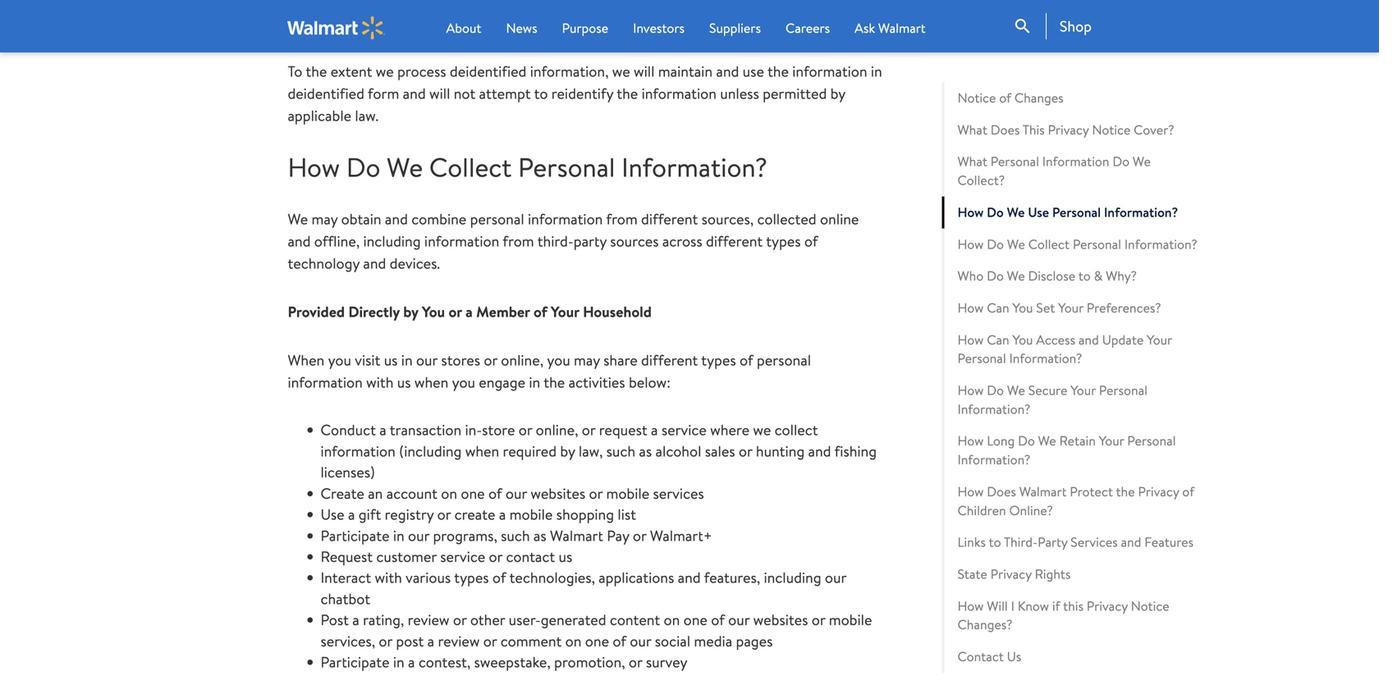 Task type: describe. For each thing, give the bounding box(es) containing it.
1 horizontal spatial you
[[452, 373, 476, 393]]

review up contest,
[[438, 631, 480, 652]]

including inside conduct a transaction in-store or online, or request a service where we collect information (including when required by law, such as alcohol sales or hunting and fishing licenses) create an account on one of our websites or mobile services use a gift registry or create a mobile shopping list participate in our programs, such as walmart pay or walmart+ request customer service or contact us interact with various types of technologies, applications and features, including our chatbot post a rating, review or other user-generated content on one of our websites or mobile services, or post a review or comment on one of our social media pages participate in a contest, sweepstake, promotion, or survey
[[764, 568, 822, 589]]

your inside how can you access and update your personal information?
[[1147, 331, 1173, 349]]

including inside we may obtain and combine personal information from different sources, collected online and offline, including information from third-party sources across different types of technology and devices.
[[363, 231, 421, 252]]

personal up &
[[1073, 235, 1122, 253]]

provided
[[288, 302, 345, 323]]

online, inside conduct a transaction in-store or online, or request a service where we collect information (including when required by law, such as alcohol sales or hunting and fishing licenses) create an account on one of our websites or mobile services use a gift registry or create a mobile shopping list participate in our programs, such as walmart pay or walmart+ request customer service or contact us interact with various types of technologies, applications and features, including our chatbot post a rating, review or other user-generated content on one of our websites or mobile services, or post a review or comment on one of our social media pages participate in a contest, sweepstake, promotion, or survey
[[536, 420, 579, 441]]

reidentify
[[552, 83, 614, 104]]

1 vertical spatial deidentified
[[288, 83, 365, 104]]

1 horizontal spatial to
[[989, 534, 1002, 552]]

how can you set your preferences? link
[[942, 292, 1212, 324]]

features
[[1145, 534, 1194, 552]]

information inside conduct a transaction in-store or online, or request a service where we collect information (including when required by law, such as alcohol sales or hunting and fishing licenses) create an account on one of our websites or mobile services use a gift registry or create a mobile shopping list participate in our programs, such as walmart pay or walmart+ request customer service or contact us interact with various types of technologies, applications and features, including our chatbot post a rating, review or other user-generated content on one of our websites or mobile services, or post a review or comment on one of our social media pages participate in a contest, sweepstake, promotion, or survey
[[321, 441, 396, 462]]

cover?
[[1134, 121, 1175, 139]]

and left devices.
[[363, 254, 386, 274]]

pages
[[736, 631, 773, 652]]

privacy inside how does walmart protect the privacy of children online?
[[1139, 483, 1180, 501]]

us inside conduct a transaction in-store or online, or request a service where we collect information (including when required by law, such as alcohol sales or hunting and fishing licenses) create an account on one of our websites or mobile services use a gift registry or create a mobile shopping list participate in our programs, such as walmart pay or walmart+ request customer service or contact us interact with various types of technologies, applications and features, including our chatbot post a rating, review or other user-generated content on one of our websites or mobile services, or post a review or comment on one of our social media pages participate in a contest, sweepstake, promotion, or survey
[[559, 547, 573, 568]]

ask walmart link
[[855, 18, 926, 38]]

0 vertical spatial how do we collect personal information?
[[288, 149, 768, 186]]

not
[[454, 83, 476, 104]]

0 vertical spatial mobile
[[606, 484, 650, 504]]

a left member
[[466, 302, 473, 323]]

contact us
[[958, 648, 1022, 666]]

we inside the how do we collect personal information? link
[[1008, 235, 1026, 253]]

engage
[[479, 373, 526, 393]]

privacy up i
[[991, 565, 1032, 584]]

information? inside how do we secure your personal information?
[[958, 400, 1031, 418]]

attempt
[[479, 83, 531, 104]]

1 vertical spatial notice
[[1093, 121, 1131, 139]]

the right "use"
[[768, 61, 789, 82]]

children
[[958, 502, 1007, 520]]

information? inside how can you access and update your personal information?
[[1010, 350, 1083, 368]]

state privacy rights link
[[942, 559, 1212, 591]]

protect
[[1070, 483, 1114, 501]]

to inside to the extent we process deidentified information, we will maintain and use the information in deidentified form and will not attempt to reidentify the information unless permitted by applicable law.
[[534, 83, 548, 104]]

various
[[406, 568, 451, 589]]

post
[[396, 631, 424, 652]]

1 horizontal spatial we
[[612, 61, 631, 82]]

ask
[[855, 19, 876, 37]]

interact
[[321, 568, 371, 589]]

directly
[[349, 302, 400, 323]]

of up create
[[489, 484, 502, 504]]

by inside conduct a transaction in-store or online, or request a service where we collect information (including when required by law, such as alcohol sales or hunting and fishing licenses) create an account on one of our websites or mobile services use a gift registry or create a mobile shopping list participate in our programs, such as walmart pay or walmart+ request customer service or contact us interact with various types of technologies, applications and features, including our chatbot post a rating, review or other user-generated content on one of our websites or mobile services, or post a review or comment on one of our social media pages participate in a contest, sweepstake, promotion, or survey
[[560, 441, 575, 462]]

types inside conduct a transaction in-store or online, or request a service where we collect information (including when required by law, such as alcohol sales or hunting and fishing licenses) create an account on one of our websites or mobile services use a gift registry or create a mobile shopping list participate in our programs, such as walmart pay or walmart+ request customer service or contact us interact with various types of technologies, applications and features, including our chatbot post a rating, review or other user-generated content on one of our websites or mobile services, or post a review or comment on one of our social media pages participate in a contest, sweepstake, promotion, or survey
[[454, 568, 489, 589]]

contact us link
[[942, 641, 1212, 673]]

a right conduct
[[380, 420, 387, 441]]

walmart inside ask walmart link
[[879, 19, 926, 37]]

personal inside the what personal information do we collect?
[[991, 153, 1040, 171]]

information
[[1043, 153, 1110, 171]]

you for how can you set your preferences?
[[1013, 299, 1034, 317]]

how can you set your preferences?
[[958, 299, 1162, 317]]

can for set
[[987, 299, 1010, 317]]

personal up we may obtain and combine personal information from different sources, collected online and offline, including information from third-party sources across different types of technology and devices.
[[518, 149, 616, 186]]

what personal information do we collect?
[[958, 153, 1151, 189]]

personal inside we may obtain and combine personal information from different sources, collected online and offline, including information from third-party sources across different types of technology and devices.
[[470, 209, 525, 230]]

you down devices.
[[422, 302, 445, 323]]

sources,
[[702, 209, 754, 230]]

personal inside how do we secure your personal information?
[[1100, 382, 1148, 400]]

rights
[[1035, 565, 1071, 584]]

can for access
[[987, 331, 1010, 349]]

what personal information do we collect? link
[[942, 146, 1212, 197]]

visit
[[355, 350, 381, 371]]

types inside the when you visit us in our stores or online, you may share different types of personal information with us when you engage in the activities below:
[[702, 350, 736, 371]]

unless
[[720, 83, 760, 104]]

0 horizontal spatial service
[[440, 547, 486, 568]]

this
[[1064, 597, 1084, 615]]

rating,
[[363, 610, 404, 631]]

chatbot
[[321, 589, 370, 610]]

what for what does this privacy notice cover?
[[958, 121, 988, 139]]

party
[[574, 231, 607, 252]]

do inside the what personal information do we collect?
[[1113, 153, 1130, 171]]

a down the post
[[408, 653, 415, 673]]

the right reidentify
[[617, 83, 638, 104]]

a right request
[[651, 420, 658, 441]]

privacy inside how will i know if this privacy notice changes?
[[1087, 597, 1128, 615]]

will
[[987, 597, 1008, 615]]

use
[[743, 61, 765, 82]]

who do we disclose to & why? link
[[942, 260, 1212, 292]]

1 vertical spatial mobile
[[510, 505, 553, 525]]

0 horizontal spatial by
[[403, 302, 419, 323]]

of right member
[[534, 302, 548, 323]]

in right engage
[[529, 373, 541, 393]]

member
[[476, 302, 530, 323]]

0 horizontal spatial such
[[501, 526, 530, 546]]

with inside the when you visit us in our stores or online, you may share different types of personal information with us when you engage in the activities below:
[[366, 373, 394, 393]]

content
[[610, 610, 661, 631]]

services
[[1071, 534, 1118, 552]]

we inside we may obtain and combine personal information from different sources, collected online and offline, including information from third-party sources across different types of technology and devices.
[[288, 209, 308, 230]]

technology
[[288, 254, 360, 274]]

and right services
[[1122, 534, 1142, 552]]

in up customer at bottom left
[[393, 526, 405, 546]]

information down maintain
[[642, 83, 717, 104]]

personal inside the when you visit us in our stores or online, you may share different types of personal information with us when you engage in the activities below:
[[757, 350, 812, 371]]

of up media
[[711, 610, 725, 631]]

the right to
[[306, 61, 327, 82]]

of inside how does walmart protect the privacy of children online?
[[1183, 483, 1195, 501]]

0 horizontal spatial one
[[461, 484, 485, 504]]

may inside we may obtain and combine personal information from different sources, collected online and offline, including information from third-party sources across different types of technology and devices.
[[312, 209, 338, 230]]

across
[[663, 231, 703, 252]]

where
[[711, 420, 750, 441]]

a right create
[[499, 505, 506, 525]]

technologies,
[[510, 568, 595, 589]]

features,
[[704, 568, 761, 589]]

0 horizontal spatial you
[[328, 350, 351, 371]]

0 vertical spatial us
[[384, 350, 398, 371]]

what does this privacy notice cover? link
[[942, 114, 1212, 146]]

information,
[[530, 61, 609, 82]]

types inside we may obtain and combine personal information from different sources, collected online and offline, including information from third-party sources across different types of technology and devices.
[[766, 231, 801, 252]]

how do we use personal information?
[[958, 203, 1179, 221]]

your inside how do we secure your personal information?
[[1071, 382, 1096, 400]]

household
[[583, 302, 652, 323]]

changes?
[[958, 616, 1013, 634]]

(including
[[399, 441, 462, 462]]

you for how can you access and update your personal information?
[[1013, 331, 1034, 349]]

1 vertical spatial different
[[706, 231, 763, 252]]

do inside how long do we retain your personal information?
[[1019, 432, 1036, 450]]

contact
[[506, 547, 555, 568]]

1 vertical spatial will
[[430, 83, 450, 104]]

0 vertical spatial notice
[[958, 89, 997, 107]]

1 vertical spatial as
[[534, 526, 547, 546]]

conduct a transaction in-store or online, or request a service where we collect information (including when required by law, such as alcohol sales or hunting and fishing licenses) create an account on one of our websites or mobile services use a gift registry or create a mobile shopping list participate in our programs, such as walmart pay or walmart+ request customer service or contact us interact with various types of technologies, applications and features, including our chatbot post a rating, review or other user-generated content on one of our websites or mobile services, or post a review or comment on one of our social media pages participate in a contest, sweepstake, promotion, or survey
[[321, 420, 877, 673]]

0 vertical spatial such
[[607, 441, 636, 462]]

secure
[[1029, 382, 1068, 400]]

collected
[[758, 209, 817, 230]]

information up permitted
[[793, 61, 868, 82]]

1 horizontal spatial websites
[[754, 610, 809, 631]]

1 horizontal spatial as
[[639, 441, 652, 462]]

a right the post
[[428, 631, 435, 652]]

by inside to the extent we process deidentified information, we will maintain and use the information in deidentified form and will not attempt to reidentify the information unless permitted by applicable law.
[[831, 83, 846, 104]]

suppliers button
[[710, 18, 761, 38]]

know
[[1018, 597, 1050, 615]]

how for the how can you set your preferences? link
[[958, 299, 984, 317]]

sources
[[610, 231, 659, 252]]

2 horizontal spatial on
[[664, 610, 680, 631]]

of down 'contact' at the bottom left
[[493, 568, 506, 589]]

state privacy rights
[[958, 565, 1071, 584]]

your left household
[[551, 302, 580, 323]]

fulfilling our legal functions or obligations
[[321, 13, 587, 34]]

0 horizontal spatial websites
[[531, 484, 586, 504]]

the inside the when you visit us in our stores or online, you may share different types of personal information with us when you engage in the activities below:
[[544, 373, 565, 393]]

or inside the when you visit us in our stores or online, you may share different types of personal information with us when you engage in the activities below:
[[484, 350, 498, 371]]

of inside the when you visit us in our stores or online, you may share different types of personal information with us when you engage in the activities below:
[[740, 350, 754, 371]]

when inside conduct a transaction in-store or online, or request a service where we collect information (including when required by law, such as alcohol sales or hunting and fishing licenses) create an account on one of our websites or mobile services use a gift registry or create a mobile shopping list participate in our programs, such as walmart pay or walmart+ request customer service or contact us interact with various types of technologies, applications and features, including our chatbot post a rating, review or other user-generated content on one of our websites or mobile services, or post a review or comment on one of our social media pages participate in a contest, sweepstake, promotion, or survey
[[465, 441, 500, 462]]

update
[[1103, 331, 1144, 349]]

how do we secure your personal information?
[[958, 382, 1148, 418]]

how for how do we use personal information? link
[[958, 203, 984, 221]]

walmart inside conduct a transaction in-store or online, or request a service where we collect information (including when required by law, such as alcohol sales or hunting and fishing licenses) create an account on one of our websites or mobile services use a gift registry or create a mobile shopping list participate in our programs, such as walmart pay or walmart+ request customer service or contact us interact with various types of technologies, applications and features, including our chatbot post a rating, review or other user-generated content on one of our websites or mobile services, or post a review or comment on one of our social media pages participate in a contest, sweepstake, promotion, or survey
[[550, 526, 604, 546]]

careers link
[[786, 18, 831, 38]]

third-
[[538, 231, 574, 252]]

how do we collect personal information? link
[[942, 229, 1212, 260]]

request
[[599, 420, 648, 441]]

0 vertical spatial from
[[606, 209, 638, 230]]

how does walmart protect the privacy of children online?
[[958, 483, 1195, 520]]

how do we secure your personal information? link
[[942, 375, 1212, 426]]

a left gift
[[348, 505, 355, 525]]

and left features,
[[678, 568, 701, 589]]

1 vertical spatial from
[[503, 231, 534, 252]]

and up unless at the top of page
[[716, 61, 739, 82]]

in-
[[465, 420, 482, 441]]

walmart inside how does walmart protect the privacy of children online?
[[1020, 483, 1067, 501]]

conduct
[[321, 420, 376, 441]]

store
[[482, 420, 515, 441]]

in right visit
[[401, 350, 413, 371]]

and down collect
[[809, 441, 832, 462]]

this
[[1023, 121, 1045, 139]]

access
[[1037, 331, 1076, 349]]

2 participate from the top
[[321, 653, 390, 673]]

activities
[[569, 373, 626, 393]]

registry
[[385, 505, 434, 525]]

your right set
[[1059, 299, 1084, 317]]

collect
[[775, 420, 818, 441]]

does for this
[[991, 121, 1020, 139]]

set
[[1037, 299, 1056, 317]]

do inside how do we secure your personal information?
[[987, 382, 1004, 400]]

in down the post
[[393, 653, 405, 673]]

links to third-party services and features
[[958, 534, 1194, 552]]



Task type: locate. For each thing, give the bounding box(es) containing it.
of down collected at the right
[[805, 231, 818, 252]]

1 horizontal spatial mobile
[[606, 484, 650, 504]]

1 vertical spatial personal
[[757, 350, 812, 371]]

the inside how does walmart protect the privacy of children online?
[[1117, 483, 1136, 501]]

how for the how do we collect personal information? link
[[958, 235, 984, 253]]

by
[[831, 83, 846, 104], [403, 302, 419, 323], [560, 441, 575, 462]]

how can you access and update your personal information? link
[[942, 324, 1212, 375]]

provided directly by you or a member of your household
[[288, 302, 652, 323]]

us up technologies,
[[559, 547, 573, 568]]

0 vertical spatial use
[[1028, 203, 1050, 221]]

and right obtain
[[385, 209, 408, 230]]

we up who do we disclose to & why?
[[1008, 235, 1026, 253]]

one up the promotion,
[[585, 631, 609, 652]]

1 horizontal spatial use
[[1028, 203, 1050, 221]]

one up media
[[684, 610, 708, 631]]

1 vertical spatial what
[[958, 153, 988, 171]]

from left third-
[[503, 231, 534, 252]]

sales
[[705, 441, 736, 462]]

1 vertical spatial with
[[375, 568, 402, 589]]

information up third-
[[528, 209, 603, 230]]

walmart up online?
[[1020, 483, 1067, 501]]

when you visit us in our stores or online, you may share different types of personal information with us when you engage in the activities below:
[[288, 350, 812, 393]]

personal right retain
[[1128, 432, 1177, 450]]

create
[[321, 484, 365, 504]]

pay
[[607, 526, 630, 546]]

0 horizontal spatial including
[[363, 231, 421, 252]]

online
[[820, 209, 859, 230]]

0 vertical spatial as
[[639, 441, 652, 462]]

1 horizontal spatial deidentified
[[450, 61, 527, 82]]

1 vertical spatial does
[[987, 483, 1017, 501]]

personal down the this
[[991, 153, 1040, 171]]

information down combine
[[425, 231, 500, 252]]

personal
[[518, 149, 616, 186], [991, 153, 1040, 171], [1053, 203, 1101, 221], [1073, 235, 1122, 253], [958, 350, 1007, 368], [1100, 382, 1148, 400], [1128, 432, 1177, 450]]

do down collect?
[[987, 203, 1004, 221]]

create
[[455, 505, 496, 525]]

how for how will i know if this privacy notice changes? link
[[958, 597, 984, 615]]

0 vertical spatial personal
[[470, 209, 525, 230]]

1 horizontal spatial collect
[[1029, 235, 1070, 253]]

personal inside how can you access and update your personal information?
[[958, 350, 1007, 368]]

1 vertical spatial websites
[[754, 610, 809, 631]]

2 vertical spatial us
[[559, 547, 573, 568]]

state
[[958, 565, 988, 584]]

with inside conduct a transaction in-store or online, or request a service where we collect information (including when required by law, such as alcohol sales or hunting and fishing licenses) create an account on one of our websites or mobile services use a gift registry or create a mobile shopping list participate in our programs, such as walmart pay or walmart+ request customer service or contact us interact with various types of technologies, applications and features, including our chatbot post a rating, review or other user-generated content on one of our websites or mobile services, or post a review or comment on one of our social media pages participate in a contest, sweepstake, promotion, or survey
[[375, 568, 402, 589]]

careers
[[786, 19, 831, 37]]

shop link
[[1046, 13, 1092, 39]]

we down the cover?
[[1133, 153, 1151, 171]]

by right permitted
[[831, 83, 846, 104]]

0 horizontal spatial use
[[321, 505, 345, 525]]

1 vertical spatial participate
[[321, 653, 390, 673]]

participate up request at the left bottom of page
[[321, 526, 390, 546]]

2 what from the top
[[958, 153, 988, 171]]

2 horizontal spatial one
[[684, 610, 708, 631]]

websites up pages
[[754, 610, 809, 631]]

including up devices.
[[363, 231, 421, 252]]

you inside how can you access and update your personal information?
[[1013, 331, 1034, 349]]

0 horizontal spatial as
[[534, 526, 547, 546]]

we inside how do we use personal information? link
[[1007, 203, 1025, 221]]

we inside who do we disclose to & why? link
[[1007, 267, 1026, 285]]

does for walmart
[[987, 483, 1017, 501]]

online, inside the when you visit us in our stores or online, you may share different types of personal information with us when you engage in the activities below:
[[501, 350, 544, 371]]

walmart+
[[650, 526, 713, 546]]

law.
[[355, 106, 379, 126]]

1 vertical spatial types
[[702, 350, 736, 371]]

alcohol
[[656, 441, 702, 462]]

walmart down "shopping"
[[550, 526, 604, 546]]

shop
[[1060, 16, 1092, 37]]

2 horizontal spatial you
[[547, 350, 571, 371]]

information inside the when you visit us in our stores or online, you may share different types of personal information with us when you engage in the activities below:
[[288, 373, 363, 393]]

1 horizontal spatial when
[[465, 441, 500, 462]]

home image
[[287, 16, 385, 39]]

0 vertical spatial with
[[366, 373, 394, 393]]

1 horizontal spatial from
[[606, 209, 638, 230]]

what inside the what personal information do we collect?
[[958, 153, 988, 171]]

such
[[607, 441, 636, 462], [501, 526, 530, 546]]

information? inside how long do we retain your personal information?
[[958, 451, 1031, 469]]

request
[[321, 547, 373, 568]]

party
[[1038, 534, 1068, 552]]

0 vertical spatial can
[[987, 299, 1010, 317]]

and right access
[[1079, 331, 1100, 349]]

us right visit
[[384, 350, 398, 371]]

1 can from the top
[[987, 299, 1010, 317]]

1 vertical spatial us
[[397, 373, 411, 393]]

do up who do we disclose to & why?
[[987, 235, 1004, 253]]

retain
[[1060, 432, 1096, 450]]

as up 'contact' at the bottom left
[[534, 526, 547, 546]]

1 horizontal spatial service
[[662, 420, 707, 441]]

form
[[368, 83, 399, 104]]

0 horizontal spatial from
[[503, 231, 534, 252]]

0 vertical spatial websites
[[531, 484, 586, 504]]

suppliers
[[710, 19, 761, 37]]

comment
[[501, 631, 562, 652]]

legal
[[404, 13, 434, 34]]

you up activities in the left bottom of the page
[[547, 350, 571, 371]]

investors
[[633, 19, 685, 37]]

of up features
[[1183, 483, 1195, 501]]

how for how does walmart protect the privacy of children online? link
[[958, 483, 984, 501]]

licenses)
[[321, 463, 375, 483]]

when down stores
[[415, 373, 449, 393]]

1 vertical spatial including
[[764, 568, 822, 589]]

as
[[639, 441, 652, 462], [534, 526, 547, 546]]

your right update on the right
[[1147, 331, 1173, 349]]

search
[[1013, 16, 1033, 36]]

required
[[503, 441, 557, 462]]

our inside the when you visit us in our stores or online, you may share different types of personal information with us when you engage in the activities below:
[[416, 350, 438, 371]]

2 vertical spatial walmart
[[550, 526, 604, 546]]

we inside conduct a transaction in-store or online, or request a service where we collect information (including when required by law, such as alcohol sales or hunting and fishing licenses) create an account on one of our websites or mobile services use a gift registry or create a mobile shopping list participate in our programs, such as walmart pay or walmart+ request customer service or contact us interact with various types of technologies, applications and features, including our chatbot post a rating, review or other user-generated content on one of our websites or mobile services, or post a review or comment on one of our social media pages participate in a contest, sweepstake, promotion, or survey
[[753, 420, 771, 441]]

we inside how do we secure your personal information?
[[1008, 382, 1026, 400]]

how for "how long do we retain your personal information?" link
[[958, 432, 984, 450]]

can inside how can you access and update your personal information?
[[987, 331, 1010, 349]]

ask walmart
[[855, 19, 926, 37]]

0 vertical spatial collect
[[429, 149, 512, 186]]

you left set
[[1013, 299, 1034, 317]]

0 vertical spatial when
[[415, 373, 449, 393]]

may inside the when you visit us in our stores or online, you may share different types of personal information with us when you engage in the activities below:
[[574, 350, 600, 371]]

do right who
[[987, 267, 1004, 285]]

do
[[347, 149, 381, 186], [1113, 153, 1130, 171], [987, 203, 1004, 221], [987, 235, 1004, 253], [987, 267, 1004, 285], [987, 382, 1004, 400], [1019, 432, 1036, 450]]

1 participate from the top
[[321, 526, 390, 546]]

may up activities in the left bottom of the page
[[574, 350, 600, 371]]

services,
[[321, 631, 375, 652]]

0 vertical spatial to
[[534, 83, 548, 104]]

by right directly
[[403, 302, 419, 323]]

use inside conduct a transaction in-store or online, or request a service where we collect information (including when required by law, such as alcohol sales or hunting and fishing licenses) create an account on one of our websites or mobile services use a gift registry or create a mobile shopping list participate in our programs, such as walmart pay or walmart+ request customer service or contact us interact with various types of technologies, applications and features, including our chatbot post a rating, review or other user-generated content on one of our websites or mobile services, or post a review or comment on one of our social media pages participate in a contest, sweepstake, promotion, or survey
[[321, 505, 345, 525]]

of left changes
[[1000, 89, 1012, 107]]

use inside how do we use personal information? link
[[1028, 203, 1050, 221]]

walmart
[[879, 19, 926, 37], [1020, 483, 1067, 501], [550, 526, 604, 546]]

we
[[387, 149, 423, 186], [1133, 153, 1151, 171], [1007, 203, 1025, 221], [288, 209, 308, 230], [1008, 235, 1026, 253], [1007, 267, 1026, 285], [1008, 382, 1026, 400], [1039, 432, 1057, 450]]

personal right combine
[[470, 209, 525, 230]]

account
[[387, 484, 438, 504]]

1 vertical spatial walmart
[[1020, 483, 1067, 501]]

with down visit
[[366, 373, 394, 393]]

review
[[408, 610, 450, 631], [438, 631, 480, 652]]

how inside how does walmart protect the privacy of children online?
[[958, 483, 984, 501]]

news
[[506, 19, 538, 37]]

1 horizontal spatial by
[[560, 441, 575, 462]]

personal inside how long do we retain your personal information?
[[1128, 432, 1177, 450]]

to
[[288, 61, 303, 82]]

offline,
[[314, 231, 360, 252]]

notice down features
[[1132, 597, 1170, 615]]

deidentified up applicable on the left of page
[[288, 83, 365, 104]]

privacy up features
[[1139, 483, 1180, 501]]

we inside the what personal information do we collect?
[[1133, 153, 1151, 171]]

may up offline,
[[312, 209, 338, 230]]

1 what from the top
[[958, 121, 988, 139]]

preferences?
[[1087, 299, 1162, 317]]

and up technology
[[288, 231, 311, 252]]

information down conduct
[[321, 441, 396, 462]]

2 horizontal spatial types
[[766, 231, 801, 252]]

1 vertical spatial to
[[1079, 267, 1091, 285]]

0 vertical spatial online,
[[501, 350, 544, 371]]

does inside what does this privacy notice cover? link
[[991, 121, 1020, 139]]

what up collect?
[[958, 153, 988, 171]]

applications
[[599, 568, 675, 589]]

we down the what personal information do we collect? on the top of page
[[1007, 203, 1025, 221]]

how for how do we secure your personal information? 'link'
[[958, 382, 984, 400]]

use down the what personal information do we collect? on the top of page
[[1028, 203, 1050, 221]]

0 horizontal spatial collect
[[429, 149, 512, 186]]

do right information
[[1113, 153, 1130, 171]]

a right post
[[353, 610, 360, 631]]

and down process
[[403, 83, 426, 104]]

will left maintain
[[634, 61, 655, 82]]

1 horizontal spatial may
[[574, 350, 600, 371]]

0 horizontal spatial how do we collect personal information?
[[288, 149, 768, 186]]

1 horizontal spatial types
[[702, 350, 736, 371]]

us up transaction
[[397, 373, 411, 393]]

1 horizontal spatial how do we collect personal information?
[[958, 235, 1198, 253]]

2 vertical spatial to
[[989, 534, 1002, 552]]

websites up "shopping"
[[531, 484, 586, 504]]

different inside the when you visit us in our stores or online, you may share different types of personal information with us when you engage in the activities below:
[[642, 350, 698, 371]]

1 vertical spatial service
[[440, 547, 486, 568]]

investors button
[[633, 18, 685, 38]]

2 can from the top
[[987, 331, 1010, 349]]

0 horizontal spatial we
[[376, 61, 394, 82]]

we left 'disclose'
[[1007, 267, 1026, 285]]

1 horizontal spatial one
[[585, 631, 609, 652]]

0 horizontal spatial on
[[441, 484, 458, 504]]

a
[[466, 302, 473, 323], [380, 420, 387, 441], [651, 420, 658, 441], [348, 505, 355, 525], [499, 505, 506, 525], [353, 610, 360, 631], [428, 631, 435, 652], [408, 653, 415, 673]]

with down customer at bottom left
[[375, 568, 402, 589]]

2 vertical spatial by
[[560, 441, 575, 462]]

from
[[606, 209, 638, 230], [503, 231, 534, 252]]

how long do we retain your personal information?
[[958, 432, 1177, 469]]

how inside how long do we retain your personal information?
[[958, 432, 984, 450]]

0 vertical spatial types
[[766, 231, 801, 252]]

1 vertical spatial use
[[321, 505, 345, 525]]

we up hunting
[[753, 420, 771, 441]]

0 horizontal spatial deidentified
[[288, 83, 365, 104]]

what for what personal information do we collect?
[[958, 153, 988, 171]]

information
[[793, 61, 868, 82], [642, 83, 717, 104], [528, 209, 603, 230], [425, 231, 500, 252], [288, 373, 363, 393], [321, 441, 396, 462]]

does inside how does walmart protect the privacy of children online?
[[987, 483, 1017, 501]]

when inside the when you visit us in our stores or online, you may share different types of personal information with us when you engage in the activities below:
[[415, 373, 449, 393]]

service down programs,
[[440, 547, 486, 568]]

use
[[1028, 203, 1050, 221], [321, 505, 345, 525]]

in inside to the extent we process deidentified information, we will maintain and use the information in deidentified form and will not attempt to reidentify the information unless permitted by applicable law.
[[871, 61, 883, 82]]

below:
[[629, 373, 671, 393]]

purpose
[[562, 19, 609, 37]]

of down content
[[613, 631, 627, 652]]

0 vertical spatial may
[[312, 209, 338, 230]]

to the extent we process deidentified information, we will maintain and use the information in deidentified form and will not attempt to reidentify the information unless permitted by applicable law.
[[288, 61, 883, 126]]

in
[[871, 61, 883, 82], [401, 350, 413, 371], [529, 373, 541, 393], [393, 526, 405, 546], [393, 653, 405, 673]]

we up combine
[[387, 149, 423, 186]]

2 vertical spatial notice
[[1132, 597, 1170, 615]]

0 horizontal spatial may
[[312, 209, 338, 230]]

do right 'long'
[[1019, 432, 1036, 450]]

notice inside how will i know if this privacy notice changes?
[[1132, 597, 1170, 615]]

how inside how do we secure your personal information?
[[958, 382, 984, 400]]

1 vertical spatial such
[[501, 526, 530, 546]]

what down notice of changes
[[958, 121, 988, 139]]

share
[[604, 350, 638, 371]]

notice left the cover?
[[1093, 121, 1131, 139]]

contact
[[958, 648, 1004, 666]]

to right links at the right of page
[[989, 534, 1002, 552]]

0 horizontal spatial walmart
[[550, 526, 604, 546]]

how inside how can you access and update your personal information?
[[958, 331, 984, 349]]

0 horizontal spatial mobile
[[510, 505, 553, 525]]

notice
[[958, 89, 997, 107], [1093, 121, 1131, 139], [1132, 597, 1170, 615]]

how do we use personal information? link
[[942, 197, 1212, 229]]

and inside how can you access and update your personal information?
[[1079, 331, 1100, 349]]

1 horizontal spatial personal
[[757, 350, 812, 371]]

0 vertical spatial will
[[634, 61, 655, 82]]

promotion,
[[554, 653, 625, 673]]

of
[[1000, 89, 1012, 107], [805, 231, 818, 252], [534, 302, 548, 323], [740, 350, 754, 371], [1183, 483, 1195, 501], [489, 484, 502, 504], [493, 568, 506, 589], [711, 610, 725, 631], [613, 631, 627, 652]]

how for how can you access and update your personal information? link on the right of page
[[958, 331, 984, 349]]

fishing
[[835, 441, 877, 462]]

one up create
[[461, 484, 485, 504]]

we may obtain and combine personal information from different sources, collected online and offline, including information from third-party sources across different types of technology and devices.
[[288, 209, 859, 274]]

1 horizontal spatial such
[[607, 441, 636, 462]]

0 vertical spatial deidentified
[[450, 61, 527, 82]]

can left access
[[987, 331, 1010, 349]]

personal up the how do we collect personal information? link
[[1053, 203, 1101, 221]]

1 vertical spatial by
[[403, 302, 419, 323]]

0 horizontal spatial to
[[534, 83, 548, 104]]

how inside how will i know if this privacy notice changes?
[[958, 597, 984, 615]]

different down sources,
[[706, 231, 763, 252]]

us
[[384, 350, 398, 371], [397, 373, 411, 393], [559, 547, 573, 568]]

your inside how long do we retain your personal information?
[[1099, 432, 1125, 450]]

how do we collect personal information? down how do we use personal information? link
[[958, 235, 1198, 253]]

0 horizontal spatial personal
[[470, 209, 525, 230]]

0 vertical spatial service
[[662, 420, 707, 441]]

1 vertical spatial online,
[[536, 420, 579, 441]]

how do we collect personal information? down attempt
[[288, 149, 768, 186]]

of inside we may obtain and combine personal information from different sources, collected online and offline, including information from third-party sources across different types of technology and devices.
[[805, 231, 818, 252]]

different up below:
[[642, 350, 698, 371]]

such up 'contact' at the bottom left
[[501, 526, 530, 546]]

collect
[[429, 149, 512, 186], [1029, 235, 1070, 253]]

transaction
[[390, 420, 462, 441]]

social
[[655, 631, 691, 652]]

2 horizontal spatial to
[[1079, 267, 1091, 285]]

we inside how long do we retain your personal information?
[[1039, 432, 1057, 450]]

1 horizontal spatial on
[[566, 631, 582, 652]]

about button
[[447, 18, 482, 38]]

0 vertical spatial different
[[642, 209, 698, 230]]

2 horizontal spatial walmart
[[1020, 483, 1067, 501]]

privacy down notice of changes link
[[1048, 121, 1090, 139]]

0 vertical spatial walmart
[[879, 19, 926, 37]]

online, up engage
[[501, 350, 544, 371]]

collect?
[[958, 171, 1006, 189]]

who do we disclose to & why?
[[958, 267, 1137, 285]]

review up the post
[[408, 610, 450, 631]]

permitted
[[763, 83, 827, 104]]

0 vertical spatial by
[[831, 83, 846, 104]]

media
[[694, 631, 733, 652]]

we left the secure
[[1008, 382, 1026, 400]]

0 vertical spatial participate
[[321, 526, 390, 546]]

2 horizontal spatial we
[[753, 420, 771, 441]]

on
[[441, 484, 458, 504], [664, 610, 680, 631], [566, 631, 582, 652]]

hunting
[[756, 441, 805, 462]]

different up the across
[[642, 209, 698, 230]]

including right features,
[[764, 568, 822, 589]]

will left not
[[430, 83, 450, 104]]

we up technology
[[288, 209, 308, 230]]

personal up how do we secure your personal information?
[[958, 350, 1007, 368]]

2 vertical spatial different
[[642, 350, 698, 371]]

collect up combine
[[429, 149, 512, 186]]

extent
[[331, 61, 372, 82]]

information?
[[622, 149, 768, 186], [1105, 203, 1179, 221], [1125, 235, 1198, 253], [1010, 350, 1083, 368], [958, 400, 1031, 418], [958, 451, 1031, 469]]

on up create
[[441, 484, 458, 504]]

on up social
[[664, 610, 680, 631]]

obtain
[[341, 209, 382, 230]]

personal
[[470, 209, 525, 230], [757, 350, 812, 371]]

do down law.
[[347, 149, 381, 186]]

customer
[[376, 547, 437, 568]]

how does walmart protect the privacy of children online? link
[[942, 476, 1212, 527]]

on down generated
[[566, 631, 582, 652]]

how long do we retain your personal information? link
[[942, 426, 1212, 476]]

the right protect
[[1117, 483, 1136, 501]]

what
[[958, 121, 988, 139], [958, 153, 988, 171]]

2 horizontal spatial by
[[831, 83, 846, 104]]

1 horizontal spatial will
[[634, 61, 655, 82]]

participate down services,
[[321, 653, 390, 673]]

programs,
[[433, 526, 498, 546]]

1 vertical spatial when
[[465, 441, 500, 462]]

can left set
[[987, 299, 1010, 317]]

2 vertical spatial mobile
[[829, 610, 873, 631]]

in down ask
[[871, 61, 883, 82]]

of inside notice of changes link
[[1000, 89, 1012, 107]]

1 vertical spatial collect
[[1029, 235, 1070, 253]]



Task type: vqa. For each thing, say whether or not it's contained in the screenshot.
services,
yes



